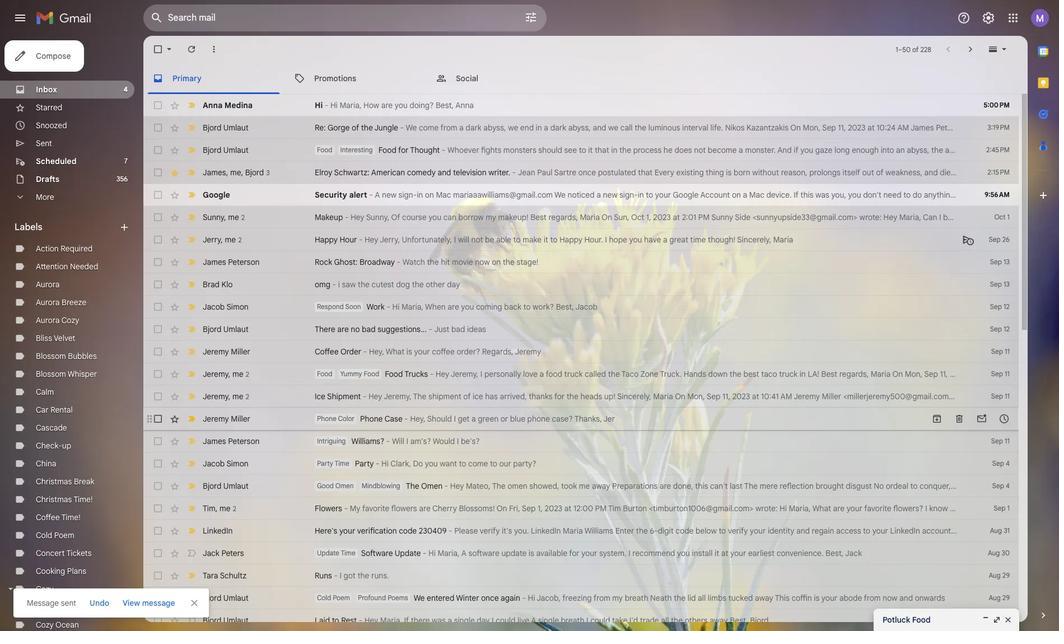 Task type: vqa. For each thing, say whether or not it's contained in the screenshot.
youtube
no



Task type: describe. For each thing, give the bounding box(es) containing it.
toolbar inside row
[[926, 414, 1016, 425]]

cold poem link
[[36, 531, 74, 541]]

the left best
[[730, 369, 742, 379]]

of right gorge
[[352, 123, 359, 133]]

0 vertical spatial cozy
[[61, 315, 79, 326]]

0 vertical spatial 1
[[896, 45, 899, 54]]

0 vertical spatial what
[[386, 347, 405, 357]]

zone
[[641, 369, 659, 379]]

sep for 9th row from the bottom
[[992, 437, 1004, 446]]

is up trucks
[[407, 347, 412, 357]]

0 horizontal spatial all
[[661, 616, 669, 626]]

mon, for kazantzakis
[[803, 123, 821, 133]]

broadway
[[360, 257, 395, 267]]

6-
[[650, 526, 658, 536]]

access
[[837, 526, 862, 536]]

sep for 14th row from the bottom
[[991, 325, 1003, 333]]

fights
[[481, 145, 502, 155]]

cooking plans link
[[36, 567, 86, 577]]

firm
[[968, 481, 982, 491]]

me for ice
[[233, 391, 244, 402]]

1 horizontal spatial day
[[477, 616, 490, 626]]

0 vertical spatial hey,
[[369, 347, 384, 357]]

aurora for aurora cozy
[[36, 315, 60, 326]]

mindblowing
[[362, 482, 401, 490]]

blossoms!
[[459, 504, 495, 514]]

1 horizontal spatial away
[[710, 616, 728, 626]]

bjord umlaut for 14th row from the bottom
[[203, 324, 249, 335]]

account
[[701, 190, 730, 200]]

row containing sunny
[[143, 206, 1060, 229]]

bubbles
[[68, 351, 97, 361]]

1 horizontal spatial 1,
[[647, 212, 652, 222]]

best, right doing?
[[436, 100, 454, 110]]

has scheduled message image
[[963, 234, 974, 245]]

aug for second row from the bottom
[[989, 594, 1001, 602]]

christmas for christmas time!
[[36, 495, 72, 505]]

- right makeup
[[345, 212, 349, 222]]

0 vertical spatial peterson
[[936, 123, 968, 133]]

13 for omg - i saw the cutest dog the other day
[[1004, 280, 1010, 289]]

2 bad from the left
[[452, 324, 465, 335]]

0 horizontal spatial oct
[[632, 212, 645, 222]]

1 vertical spatial what
[[813, 504, 832, 514]]

50
[[903, 45, 911, 54]]

cozy for cozy ocean
[[36, 620, 54, 630]]

0 horizontal spatial if
[[404, 616, 409, 626]]

2 horizontal spatial a
[[531, 616, 536, 626]]

0 vertical spatial we
[[406, 123, 417, 133]]

- right the runs
[[334, 571, 338, 581]]

2 google from the left
[[673, 190, 699, 200]]

at left 11:11 on the right of the page
[[970, 369, 977, 379]]

0 vertical spatial sincerely,
[[1023, 212, 1057, 222]]

your right access
[[873, 526, 889, 536]]

0 horizontal spatial sincerely,
[[617, 392, 652, 402]]

10 row from the top
[[143, 296, 1019, 318]]

recommend
[[633, 549, 676, 559]]

16 row from the top
[[143, 430, 1019, 453]]

time! for christmas time!
[[74, 495, 93, 505]]

refresh image
[[186, 44, 197, 55]]

0 horizontal spatial 1,
[[538, 504, 543, 514]]

maria up <millerjeremy500@gmail.com>
[[871, 369, 891, 379]]

2 new from the left
[[603, 190, 618, 200]]

hi up re: in the top of the page
[[315, 100, 323, 110]]

2023 down best
[[733, 392, 751, 402]]

me for makeup
[[228, 212, 239, 222]]

228
[[921, 45, 932, 54]]

the left jungle
[[361, 123, 373, 133]]

poem inside labels navigation
[[54, 531, 74, 541]]

jeremy miller for 12th row from the top of the page
[[203, 347, 250, 357]]

14 row from the top
[[143, 386, 1060, 408]]

of right 50
[[913, 45, 919, 54]]

convenience.
[[777, 549, 824, 559]]

11, for 11:11
[[941, 369, 948, 379]]

snoozed link
[[36, 120, 67, 131]]

, for elroy schwartz: american comedy and television writer. - jean paul sartre once postulated that every existing thing is born without reason, prolongs itself out of weakness, and dies by chance. on tue, oct 3, 202
[[226, 167, 228, 177]]

0 horizontal spatial mon,
[[688, 392, 705, 402]]

love
[[523, 369, 538, 379]]

check-
[[36, 441, 62, 451]]

- left my
[[344, 504, 348, 514]]

11, for 10:24
[[838, 123, 846, 133]]

0 horizontal spatial once
[[481, 593, 499, 604]]

1 new from the left
[[382, 190, 397, 200]]

row containing tim
[[143, 498, 1057, 520]]

<
[[1057, 369, 1060, 379]]

you left 'coming'
[[461, 302, 474, 312]]

bjord down tucked
[[750, 616, 769, 626]]

sep for 11th row from the bottom of the page
[[992, 392, 1004, 401]]

at left 10:24
[[868, 123, 875, 133]]

limbs
[[708, 593, 727, 604]]

omen for good
[[336, 482, 354, 490]]

your up earliest
[[750, 526, 766, 536]]

inbox
[[36, 85, 57, 95]]

software
[[361, 549, 393, 559]]

1 horizontal spatial from
[[594, 593, 611, 604]]

0 vertical spatial was
[[816, 190, 830, 200]]

0 vertical spatial day
[[447, 280, 460, 290]]

sep 1
[[994, 504, 1010, 513]]

1 50 of 228
[[896, 45, 932, 54]]

0 horizontal spatial you.
[[514, 526, 529, 536]]

your right here's
[[340, 526, 355, 536]]

got
[[344, 571, 356, 581]]

christmas break
[[36, 477, 94, 487]]

2 sep 11 from the top
[[992, 370, 1010, 378]]

1 vertical spatial wrote:
[[955, 392, 978, 402]]

5:00 pm
[[984, 101, 1010, 109]]

umlaut for 2nd row from the top
[[223, 123, 249, 133]]

labels navigation
[[0, 36, 143, 632]]

interval
[[683, 123, 709, 133]]

bjord for second row from the bottom
[[203, 593, 222, 604]]

jeremy miller for 10th row from the bottom of the page
[[203, 414, 250, 424]]

blossom bubbles link
[[36, 351, 97, 361]]

bjord for first row from the bottom of the page
[[203, 616, 222, 626]]

christmas time! link
[[36, 495, 93, 505]]

to right able
[[514, 235, 521, 245]]

1 horizontal spatial hey,
[[410, 414, 426, 424]]

2 vertical spatial wrote:
[[756, 504, 778, 514]]

1 horizontal spatial once
[[579, 168, 596, 178]]

aug 29 for laid to rest - hey maria, if there was a single day i could live a single breath i could take i'd trade all the others away best, bjord
[[989, 616, 1010, 625]]

1 vertical spatial now
[[883, 593, 898, 604]]

time for party
[[335, 460, 350, 468]]

hey left sunny,
[[351, 212, 365, 222]]

4 sep 11 from the top
[[992, 437, 1010, 446]]

- up mindblowing
[[376, 459, 380, 469]]

2 for flowers
[[233, 505, 236, 513]]

scheduled
[[36, 156, 77, 166]]

- up cherry
[[445, 481, 448, 491]]

cold inside row
[[317, 594, 331, 602]]

poem inside row
[[333, 594, 350, 602]]

to right ordeal on the right bottom of page
[[911, 481, 918, 491]]

best, down regain
[[826, 549, 844, 559]]

be
[[485, 235, 494, 245]]

0 horizontal spatial away
[[592, 481, 611, 491]]

0 vertical spatial will
[[968, 145, 979, 155]]

you left the install
[[678, 549, 690, 559]]

2 horizontal spatial oct
[[1027, 168, 1040, 178]]

concert tickets
[[36, 549, 92, 559]]

maria, down "reflection" on the right of the page
[[789, 504, 811, 514]]

ordeal
[[886, 481, 909, 491]]

1 horizontal spatial regards,
[[840, 369, 869, 379]]

the right upon
[[1047, 481, 1058, 491]]

a up side
[[743, 190, 748, 200]]

coffin
[[792, 593, 812, 604]]

called
[[585, 369, 606, 379]]

social tab
[[427, 63, 568, 94]]

party inside party time party - hi clark, do you want to come to our party?
[[317, 460, 333, 468]]

23 row from the top
[[143, 587, 1019, 610]]

life.
[[711, 123, 724, 133]]

breeze
[[62, 298, 86, 308]]

gorge
[[328, 123, 350, 133]]

<james.peterson1902@gm
[[970, 123, 1060, 133]]

1 linkedin from the left
[[203, 526, 233, 536]]

jerry , me 2
[[203, 235, 242, 245]]

1 horizontal spatial this
[[801, 190, 814, 200]]

0 horizontal spatial on
[[425, 190, 434, 200]]

the right last
[[745, 481, 758, 491]]

maria down the truck.
[[654, 392, 673, 402]]

13 row from the top
[[143, 363, 1060, 386]]

you left 'can'
[[429, 212, 442, 222]]

0 horizontal spatial will
[[458, 235, 470, 245]]

on left sun,
[[602, 212, 612, 222]]

sep for row containing jerry
[[989, 235, 1001, 244]]

sent link
[[36, 138, 52, 149]]

food for thought - whoever fights monsters should see to it that in the process he does not become a monster. and if you gaze long enough into an abyss, the abyss will gaze back into you.
[[379, 145, 1050, 155]]

26
[[1003, 235, 1010, 244]]

whisper
[[68, 369, 97, 379]]

am's?
[[411, 437, 431, 447]]

1 horizontal spatial sincerely,
[[738, 235, 772, 245]]

10:41
[[762, 392, 779, 402]]

hi - hi maria, how are you doing? best, anna
[[315, 100, 474, 110]]

runs
[[315, 571, 332, 581]]

disgust
[[846, 481, 872, 491]]

2 horizontal spatial from
[[864, 593, 881, 604]]

are right the how
[[381, 100, 393, 110]]

1 horizontal spatial my
[[613, 593, 623, 604]]

sep for row containing brad klo
[[991, 280, 1003, 289]]

and left the dies
[[925, 168, 938, 178]]

sep for row containing tim
[[994, 504, 1006, 513]]

social
[[456, 73, 479, 83]]

sep 13 for omg - i saw the cutest dog the other day
[[991, 280, 1010, 289]]

tab list containing primary
[[143, 63, 1028, 94]]

1 horizontal spatial best
[[822, 369, 838, 379]]

to right make in the top of the page
[[551, 235, 558, 245]]

2 horizontal spatial away
[[755, 593, 774, 604]]

2 horizontal spatial on
[[732, 190, 741, 200]]

sep for 12th row from the bottom
[[992, 370, 1004, 378]]

umlaut for second row from the bottom
[[223, 593, 249, 604]]

dog
[[396, 280, 410, 290]]

1 bad from the left
[[362, 324, 376, 335]]

1 vertical spatial back
[[504, 302, 522, 312]]

hi left clark,
[[382, 459, 389, 469]]

1 borrow from the left
[[459, 212, 484, 222]]

- left watch
[[397, 257, 401, 267]]

2 horizontal spatial if
[[959, 190, 964, 200]]

the left 6-
[[636, 526, 648, 536]]

1 vertical spatial it
[[544, 235, 549, 245]]

11 for 9th row from the bottom
[[1005, 437, 1010, 446]]

1 vertical spatial not
[[472, 235, 483, 245]]

2 sign- from the left
[[620, 190, 638, 200]]

row containing brad klo
[[143, 273, 1019, 296]]

0 horizontal spatial my
[[486, 212, 497, 222]]

1 vertical spatial we
[[555, 190, 566, 200]]

i left get
[[454, 414, 456, 424]]

hi up gorge
[[331, 100, 338, 110]]

0 horizontal spatial now
[[475, 257, 490, 267]]

1 vertical spatial pm
[[595, 504, 607, 514]]

time! for coffee time!
[[61, 513, 81, 523]]

0 vertical spatial wrote:
[[860, 212, 882, 222]]

to right below
[[719, 526, 726, 536]]

the down trucks
[[413, 392, 427, 402]]

2 shipment from the left
[[1026, 392, 1059, 402]]

to up makeup - hey sunny, of course you can borrow my makeup! best regards, maria on sun, oct 1, 2023 at 2:01 pm sunny side <sunnyupside33@gmail.com> wrote: hey maria, can i borrow your makeup? sincerely, s
[[646, 190, 654, 200]]

3:19 pm
[[988, 123, 1010, 132]]

2 vertical spatial 11,
[[723, 392, 731, 402]]

and right comedy
[[438, 168, 451, 178]]

2023 left 11:11 on the right of the page
[[950, 369, 968, 379]]

0 horizontal spatial sunny
[[203, 212, 224, 222]]

1 happy from the left
[[315, 235, 338, 245]]

main content containing primary
[[143, 36, 1060, 632]]

blossom for blossom bubbles
[[36, 351, 66, 361]]

umlaut for 18th row from the top
[[223, 481, 249, 491]]

2 29 from the top
[[1003, 594, 1010, 602]]

- right software
[[423, 549, 427, 559]]

1 horizontal spatial that
[[638, 168, 653, 178]]

12 for jacob simon
[[1004, 303, 1010, 311]]

i left got
[[340, 571, 342, 581]]

end
[[520, 123, 534, 133]]

jeremy , me 2 for 11th row from the bottom of the page
[[203, 391, 249, 402]]

you left doing?
[[395, 100, 408, 110]]

1 horizontal spatial update
[[395, 549, 421, 559]]

and left "call"
[[593, 123, 607, 133]]

1 horizontal spatial oct
[[995, 213, 1006, 221]]

1 shipment from the left
[[429, 392, 462, 402]]

a right have
[[663, 235, 668, 245]]

can
[[924, 212, 938, 222]]

want
[[440, 459, 457, 469]]

kazantzakis
[[747, 123, 789, 133]]

helping
[[1025, 526, 1051, 536]]

2 borrow from the left
[[944, 212, 969, 222]]

jacob for hi clark, do you want to come to our party?
[[203, 459, 225, 469]]

1 vertical spatial come
[[468, 459, 488, 469]]

i right can
[[940, 212, 942, 222]]

this
[[775, 593, 790, 604]]

work?
[[533, 302, 554, 312]]

i down the freezing
[[587, 616, 589, 626]]

1 for wedding
[[1008, 504, 1010, 513]]

- right trucks
[[430, 369, 434, 379]]

just
[[435, 324, 450, 335]]

3 row from the top
[[143, 139, 1050, 161]]

0 horizontal spatial abyss,
[[484, 123, 506, 133]]

- left jean
[[513, 168, 516, 178]]

the left heads at the bottom of page
[[567, 392, 579, 402]]

2 verify from the left
[[728, 526, 748, 536]]

peterson for sep 13
[[228, 257, 260, 267]]

sep 4 for the omen - hey mateo, the omen showed, took me away preparations are done, this can't last the mere reflection brought disgust no ordeal to conquer, this firm slit it sheds upon the 
[[993, 482, 1010, 490]]

fri,
[[509, 504, 520, 514]]

2 horizontal spatial this
[[953, 481, 966, 491]]

1 vertical spatial breath
[[561, 616, 585, 626]]

know
[[930, 504, 948, 514]]

2 vertical spatial am
[[781, 392, 793, 402]]

, for happy hour - hey jerry, unfortunately, i will not be able to make it to happy hour. i hope you have a great time though! sincerely, maria
[[221, 235, 223, 245]]

at left "12:00"
[[565, 504, 572, 514]]

2 horizontal spatial abyss,
[[907, 145, 930, 155]]

down
[[709, 369, 728, 379]]

the down do
[[406, 481, 420, 491]]

2 single from the left
[[538, 616, 559, 626]]

to left our
[[490, 459, 498, 469]]

hey down the need on the right top of the page
[[884, 212, 898, 222]]

1 code from the left
[[399, 526, 417, 536]]

2 horizontal spatial it
[[715, 549, 720, 559]]

coffee time! link
[[36, 513, 81, 523]]

12 for bjord umlaut
[[1004, 325, 1010, 333]]

2 row from the top
[[143, 117, 1060, 139]]

0 horizontal spatial a
[[375, 190, 380, 200]]

you right you,
[[849, 190, 862, 200]]

paul
[[538, 168, 553, 178]]

time for software
[[341, 549, 356, 558]]

1 horizontal spatial on
[[492, 257, 501, 267]]

umlaut for 14th row from the bottom
[[223, 324, 249, 335]]

sep for eighth row from the top
[[991, 258, 1003, 266]]

are left no
[[338, 324, 349, 335]]

1 sign- from the left
[[399, 190, 417, 200]]

in down comedy
[[417, 190, 423, 200]]

simon for work
[[227, 302, 249, 312]]

mon, for maria
[[905, 369, 923, 379]]

1 230409 from the left
[[419, 526, 447, 536]]

potluck
[[883, 615, 911, 625]]

monster.
[[746, 145, 776, 155]]

anna medina
[[203, 100, 253, 110]]

1 favorite from the left
[[362, 504, 390, 514]]

2 for happy hour
[[238, 236, 242, 244]]

Search mail text field
[[168, 12, 493, 24]]

0 horizontal spatial from
[[441, 123, 458, 133]]

comedy
[[407, 168, 436, 178]]

james , me , bjord 3
[[203, 167, 270, 177]]

bjord left 3
[[245, 167, 264, 177]]

0 horizontal spatial regards,
[[549, 212, 578, 222]]

umlaut for first row from the bottom of the page
[[223, 616, 249, 626]]

1 horizontal spatial sunny
[[712, 212, 734, 222]]

you right help
[[1017, 190, 1030, 200]]

interesting
[[340, 146, 373, 154]]

on up <millerjeremy500@gmail.com>
[[893, 369, 903, 379]]

i right "system."
[[629, 549, 631, 559]]

2023 up have
[[654, 212, 671, 222]]

ocean
[[55, 620, 79, 630]]

you left have
[[630, 235, 642, 245]]

your left the coffee
[[414, 347, 430, 357]]

aug 29 for runs - i got the runs.
[[989, 572, 1010, 580]]

- right again
[[523, 593, 526, 604]]

15 row from the top
[[143, 408, 1019, 430]]

your down not,
[[971, 212, 987, 222]]

18 row from the top
[[143, 475, 1060, 498]]

i left know
[[926, 504, 928, 514]]

cozy for cozy link
[[36, 584, 54, 595]]

the right got
[[358, 571, 370, 581]]

personally
[[485, 369, 521, 379]]

coming
[[476, 302, 502, 312]]

2 dark from the left
[[551, 123, 567, 133]]

for right 31
[[1012, 526, 1023, 536]]

- up re: in the top of the page
[[325, 100, 329, 110]]

regards,
[[482, 347, 514, 357]]

1 horizontal spatial party
[[355, 459, 374, 469]]

phone inside phone color phone case - hey, should i get a green or blue phone case? thanks, jer
[[317, 415, 337, 423]]

lid
[[688, 593, 696, 604]]

view message link
[[118, 593, 180, 614]]

are down "brought"
[[834, 504, 845, 514]]

row containing jack peters
[[143, 542, 1019, 565]]

bjord umlaut for 18th row from the top
[[203, 481, 249, 491]]

aurora breeze link
[[36, 298, 86, 308]]

attention needed
[[36, 262, 98, 272]]

able
[[496, 235, 512, 245]]

jeremy , me 2 for 12th row from the bottom
[[203, 369, 249, 379]]

31
[[1004, 527, 1010, 535]]

important because you marked it as important. switch
[[186, 593, 197, 604]]

cold inside labels navigation
[[36, 531, 52, 541]]

the left hit
[[427, 257, 439, 267]]

jacob right work?
[[576, 302, 598, 312]]

12:00
[[574, 504, 593, 514]]

update inside update time software update - hi maria, a software update is available for your system. i recommend you install it at your earliest convenience. best, jack
[[317, 549, 340, 558]]

11 for 12th row from the top of the page
[[1005, 347, 1010, 356]]

10:24
[[877, 123, 896, 133]]

the left the stage!
[[503, 257, 515, 267]]

- right jungle
[[400, 123, 404, 133]]

0 horizontal spatial this
[[696, 481, 709, 491]]

regain
[[812, 526, 835, 536]]

1 gaze from the left
[[816, 145, 833, 155]]

sep for eighth row from the bottom of the page
[[993, 460, 1005, 468]]

sep for 18th row from the top
[[993, 482, 1005, 490]]

- left please
[[449, 526, 453, 536]]

2 mac from the left
[[750, 190, 765, 200]]

sep 12 for simon
[[991, 303, 1010, 311]]

sent
[[36, 138, 52, 149]]

laid
[[315, 616, 330, 626]]

1 horizontal spatial if
[[794, 190, 799, 200]]

2 favorite from the left
[[865, 504, 892, 514]]

- left the will
[[387, 437, 390, 447]]

0 horizontal spatial tim
[[203, 503, 216, 514]]

1 horizontal spatial it
[[589, 145, 593, 155]]

sep 4 for party time party - hi clark, do you want to come to our party?
[[993, 460, 1010, 468]]

green
[[478, 414, 499, 424]]

there are no bad suggestions... - just bad ideas
[[315, 324, 486, 335]]

0 horizontal spatial that
[[595, 145, 610, 155]]



Task type: locate. For each thing, give the bounding box(es) containing it.
new down postulated
[[603, 190, 618, 200]]

17 row from the top
[[143, 453, 1019, 475]]

4 inside labels navigation
[[124, 85, 128, 94]]

cold poem inside row
[[317, 594, 350, 602]]

2 truck from the left
[[780, 369, 798, 379]]

2 for ice shipment
[[246, 393, 249, 401]]

update time software update - hi maria, a software update is available for your system. i recommend you install it at your earliest convenience. best, jack
[[317, 549, 862, 559]]

None search field
[[143, 4, 547, 31]]

1 dark from the left
[[466, 123, 482, 133]]

None checkbox
[[152, 44, 164, 55], [152, 100, 164, 111], [152, 167, 164, 178], [152, 189, 164, 201], [152, 212, 164, 223], [152, 234, 164, 245], [152, 257, 164, 268], [152, 301, 164, 313], [152, 324, 164, 335], [152, 346, 164, 358], [152, 436, 164, 447], [152, 458, 164, 470], [152, 503, 164, 514], [152, 526, 164, 537], [152, 570, 164, 582], [152, 44, 164, 55], [152, 100, 164, 111], [152, 167, 164, 178], [152, 189, 164, 201], [152, 212, 164, 223], [152, 234, 164, 245], [152, 257, 164, 268], [152, 301, 164, 313], [152, 324, 164, 335], [152, 346, 164, 358], [152, 436, 164, 447], [152, 458, 164, 470], [152, 503, 164, 514], [152, 526, 164, 537], [152, 570, 164, 582]]

at left 2:01 at the right top
[[673, 212, 680, 222]]

am right 11:11 on the right of the page
[[995, 369, 1006, 379]]

3 11 from the top
[[1005, 392, 1010, 401]]

medina
[[225, 100, 253, 110]]

maria, left when
[[402, 302, 424, 312]]

6 bjord umlaut from the top
[[203, 616, 249, 626]]

bjord for 2nd row from the top
[[203, 123, 222, 133]]

0 vertical spatial 4
[[124, 85, 128, 94]]

0 horizontal spatial breath
[[561, 616, 585, 626]]

row containing james
[[143, 161, 1060, 184]]

0 horizontal spatial was
[[432, 616, 446, 626]]

there
[[411, 616, 430, 626]]

primary tab
[[143, 63, 284, 94]]

1 13 from the top
[[1004, 258, 1010, 266]]

1 vertical spatial poem
[[333, 594, 350, 602]]

it right make in the top of the page
[[544, 235, 549, 245]]

0 vertical spatial 12
[[1004, 303, 1010, 311]]

9 row from the top
[[143, 273, 1019, 296]]

itself
[[843, 168, 861, 178]]

1 vertical spatial 1,
[[538, 504, 543, 514]]

blossom whisper link
[[36, 369, 97, 379]]

aug up the pop out image
[[989, 594, 1001, 602]]

1 single from the left
[[454, 616, 475, 626]]

1 vertical spatial best
[[822, 369, 838, 379]]

bjord for 14th row from the bottom
[[203, 324, 222, 335]]

sep for 15th row from the bottom of the page
[[991, 303, 1003, 311]]

food
[[546, 369, 563, 379]]

simon for party
[[227, 459, 249, 469]]

elroy schwartz: american comedy and television writer. - jean paul sartre once postulated that every existing thing is born without reason, prolongs itself out of weakness, and dies by chance. on tue, oct 3, 202
[[315, 168, 1060, 178]]

pop out image
[[993, 616, 1002, 625]]

2 linkedin from the left
[[531, 526, 561, 536]]

1 christmas from the top
[[36, 477, 72, 487]]

bjord umlaut for 2nd row from the top
[[203, 123, 249, 133]]

1 horizontal spatial could
[[591, 616, 610, 626]]

new down american
[[382, 190, 397, 200]]

1 vertical spatial 29
[[1003, 594, 1010, 602]]

on down comedy
[[425, 190, 434, 200]]

simon down klo
[[227, 302, 249, 312]]

0 horizontal spatial code
[[399, 526, 417, 536]]

1 vertical spatial was
[[432, 616, 446, 626]]

None checkbox
[[152, 122, 164, 133], [152, 145, 164, 156], [152, 279, 164, 290], [152, 369, 164, 380], [152, 391, 164, 402], [152, 414, 164, 425], [152, 481, 164, 492], [152, 548, 164, 559], [152, 615, 164, 627], [152, 122, 164, 133], [152, 145, 164, 156], [152, 279, 164, 290], [152, 369, 164, 380], [152, 391, 164, 402], [152, 414, 164, 425], [152, 481, 164, 492], [152, 548, 164, 559], [152, 615, 164, 627]]

will right abyss
[[968, 145, 979, 155]]

0 vertical spatial back
[[1001, 145, 1018, 155]]

4 bjord umlaut from the top
[[203, 481, 249, 491]]

a down entered
[[448, 616, 452, 626]]

your left earliest
[[731, 549, 747, 559]]

1 horizontal spatial sign-
[[620, 190, 638, 200]]

0 vertical spatial my
[[486, 212, 497, 222]]

aurora for 'aurora' link
[[36, 280, 60, 290]]

1 horizontal spatial jack
[[846, 549, 862, 559]]

21 row from the top
[[143, 542, 1019, 565]]

happy hour - hey jerry, unfortunately, i will not be able to make it to happy hour. i hope you have a great time though! sincerely, maria
[[315, 235, 794, 245]]

0 horizontal spatial new
[[382, 190, 397, 200]]

0 vertical spatial 13
[[1004, 258, 1010, 266]]

update right software
[[395, 549, 421, 559]]

promotions tab
[[285, 63, 426, 94]]

row containing tara schultz
[[143, 565, 1019, 587]]

toolbar
[[926, 414, 1016, 425]]

0 vertical spatial blossom
[[36, 351, 66, 361]]

not left be at the top left of the page
[[472, 235, 483, 245]]

car rental
[[36, 405, 73, 415]]

sep 11 up has
[[992, 370, 1010, 378]]

2 for makeup
[[241, 213, 245, 222]]

- right the rest
[[359, 616, 363, 626]]

mateo,
[[466, 481, 491, 491]]

you right do
[[425, 459, 438, 469]]

wedding
[[968, 504, 999, 514]]

2 umlaut from the top
[[223, 145, 249, 155]]

2 vertical spatial we
[[414, 593, 425, 604]]

a right end
[[544, 123, 549, 133]]

cozy link
[[36, 584, 54, 595]]

hi right work
[[393, 302, 400, 312]]

wrote: down don't
[[860, 212, 882, 222]]

the right "call"
[[635, 123, 647, 133]]

aug left close icon at the right bottom of the page
[[989, 616, 1001, 625]]

tickets
[[66, 549, 92, 559]]

1 vertical spatial sep 12
[[991, 325, 1010, 333]]

1 we from the left
[[508, 123, 518, 133]]

bliss velvet
[[36, 333, 75, 344]]

stage!
[[517, 257, 539, 267]]

jack down access
[[846, 549, 862, 559]]

1 vertical spatial sep 13
[[991, 280, 1010, 289]]

2 inside sunny , me 2
[[241, 213, 245, 222]]

1 11 from the top
[[1005, 347, 1010, 356]]

1 google from the left
[[203, 190, 230, 200]]

1 vertical spatial aug 29
[[989, 594, 1010, 602]]

1 horizontal spatial abyss,
[[569, 123, 591, 133]]

3 sep 11 from the top
[[992, 392, 1010, 401]]

1 row from the top
[[143, 94, 1019, 117]]

2 jeremy miller from the top
[[203, 414, 250, 424]]

1 jack from the left
[[203, 549, 220, 559]]

29 for laid to rest - hey maria, if there was a single day i could live a single breath i could take i'd trade all the others away best, bjord
[[1003, 616, 1010, 625]]

blossom down bliss velvet
[[36, 351, 66, 361]]

2 aug 29 from the top
[[989, 594, 1010, 602]]

0 vertical spatial pm
[[699, 212, 710, 222]]

1 sep 11 from the top
[[992, 347, 1010, 356]]

1 umlaut from the top
[[223, 123, 249, 133]]

christmas up coffee time!
[[36, 495, 72, 505]]

2 sep 13 from the top
[[991, 280, 1010, 289]]

i left personally
[[481, 369, 483, 379]]

is left the born
[[726, 168, 732, 178]]

yummy
[[340, 370, 362, 378]]

anna down 'social'
[[456, 100, 474, 110]]

jacob simon for party
[[203, 459, 249, 469]]

all right trade
[[661, 616, 669, 626]]

me
[[230, 167, 241, 177], [228, 212, 239, 222], [225, 235, 236, 245], [233, 369, 244, 379], [233, 391, 244, 402], [579, 481, 590, 491], [220, 503, 231, 514]]

2 jacob simon from the top
[[203, 459, 249, 469]]

single down jacob,
[[538, 616, 559, 626]]

jacob simon down klo
[[203, 302, 249, 312]]

0 horizontal spatial verify
[[480, 526, 500, 536]]

0 horizontal spatial cold
[[36, 531, 52, 541]]

this
[[801, 190, 814, 200], [696, 481, 709, 491], [953, 481, 966, 491]]

jeremy, up case
[[384, 392, 412, 402]]

1 sep 4 from the top
[[993, 460, 1010, 468]]

2 jack from the left
[[846, 549, 862, 559]]

the left abyss
[[932, 145, 944, 155]]

case
[[385, 414, 403, 424]]

message sent
[[27, 598, 76, 609]]

minimize image
[[982, 616, 991, 625]]

arrived,
[[500, 392, 527, 402]]

1 vertical spatial mon,
[[905, 369, 923, 379]]

hey left mateo,
[[450, 481, 464, 491]]

google
[[203, 190, 230, 200], [673, 190, 699, 200]]

1 vertical spatial you.
[[514, 526, 529, 536]]

jeremy, for i
[[451, 369, 479, 379]]

2 vertical spatial 1
[[1008, 504, 1010, 513]]

0 vertical spatial breath
[[625, 593, 649, 604]]

abyss
[[946, 145, 966, 155]]

need
[[884, 190, 902, 200]]

ice shipment - hey jeremy, the shipment of ice has arrived, thanks for the heads up! sincerely, maria on mon, sep 11, 2023 at 10:41 am jeremy miller <millerjeremy500@gmail.com> wrote: hey, has the shipment 
[[315, 392, 1060, 402]]

1 sep 12 from the top
[[991, 303, 1010, 311]]

1 vertical spatial time
[[341, 549, 356, 558]]

main content
[[143, 36, 1060, 632]]

1 up 31
[[1008, 504, 1010, 513]]

1 horizontal spatial mac
[[750, 190, 765, 200]]

upon
[[1027, 481, 1045, 491]]

0 vertical spatial james peterson
[[203, 257, 260, 267]]

, for makeup - hey sunny, of course you can borrow my makeup! best regards, maria on sun, oct 1, 2023 at 2:01 pm sunny side <sunnyupside33@gmail.com> wrote: hey maria, can i borrow your makeup? sincerely, s
[[224, 212, 226, 222]]

1 12 from the top
[[1004, 303, 1010, 311]]

0 vertical spatial jeremy miller
[[203, 347, 250, 357]]

hey,
[[369, 347, 384, 357], [980, 392, 995, 402], [410, 414, 426, 424]]

7 row from the top
[[143, 229, 1019, 251]]

on up if on the right of page
[[791, 123, 801, 133]]

1 vertical spatial time!
[[61, 513, 81, 523]]

to left work?
[[524, 302, 531, 312]]

1 vertical spatial 1
[[1008, 213, 1010, 221]]

2 vertical spatial peterson
[[228, 437, 260, 447]]

1 vertical spatial aurora
[[36, 298, 60, 308]]

the left "taco"
[[608, 369, 620, 379]]

are left cherry
[[419, 504, 431, 514]]

jacob for hi maria, when are you coming back to work? best, jacob
[[203, 302, 225, 312]]

1 vertical spatial cold poem
[[317, 594, 350, 602]]

bjord down brad in the left of the page
[[203, 324, 222, 335]]

is right coffin
[[814, 593, 820, 604]]

am for james
[[898, 123, 910, 133]]

whoever
[[448, 145, 480, 155]]

2 we from the left
[[609, 123, 619, 133]]

am right 10:24
[[898, 123, 910, 133]]

search mail image
[[147, 8, 167, 28]]

time inside party time party - hi clark, do you want to come to our party?
[[335, 460, 350, 468]]

i left "hope"
[[605, 235, 607, 245]]

6 umlaut from the top
[[223, 616, 249, 626]]

course
[[402, 212, 427, 222]]

2 happy from the left
[[560, 235, 583, 245]]

television
[[453, 168, 487, 178]]

a
[[460, 123, 464, 133], [544, 123, 549, 133], [739, 145, 744, 155], [597, 190, 601, 200], [743, 190, 748, 200], [663, 235, 668, 245], [540, 369, 544, 379], [472, 414, 476, 424], [448, 616, 452, 626]]

2 inside jerry , me 2
[[238, 236, 242, 244]]

1 vertical spatial 12
[[1004, 325, 1010, 333]]

china
[[36, 459, 56, 469]]

is left next
[[1001, 504, 1006, 514]]

enter
[[616, 526, 634, 536]]

me for happy
[[225, 235, 236, 245]]

he
[[664, 145, 673, 155]]

re: gorge of the jungle - we come from a dark abyss, we end in a dark abyss, and we call the luminous interval life. nikos kazantzakis on mon, sep 11, 2023 at 10:24 am james peterson <james.peterson1902@gm
[[315, 123, 1060, 133]]

shipment up 'should'
[[429, 392, 462, 402]]

anything.
[[925, 190, 957, 200]]

20 row from the top
[[143, 520, 1060, 542]]

4 for the omen - hey mateo, the omen showed, took me away preparations are done, this can't last the mere reflection brought disgust no ordeal to conquer, this firm slit it sheds upon the 
[[1006, 482, 1010, 490]]

tim , me 2
[[203, 503, 236, 514]]

tue,
[[1010, 168, 1025, 178]]

1 horizontal spatial tim
[[609, 504, 621, 514]]

1 could from the left
[[496, 616, 516, 626]]

simon up tim , me 2
[[227, 459, 249, 469]]

2 vertical spatial it
[[715, 549, 720, 559]]

- left just
[[429, 324, 433, 335]]

food right "yummy"
[[364, 370, 379, 378]]

1 aurora from the top
[[36, 280, 60, 290]]

1 vertical spatial 13
[[1004, 280, 1010, 289]]

peterson for sep 11
[[228, 437, 260, 447]]

gmail image
[[36, 7, 97, 29]]

of
[[913, 45, 919, 54], [352, 123, 359, 133], [877, 168, 884, 178], [464, 392, 471, 402]]

row containing jerry
[[143, 229, 1019, 251]]

coffee inside labels navigation
[[36, 513, 60, 523]]

2 anna from the left
[[456, 100, 474, 110]]

makeup?
[[989, 212, 1021, 222]]

1 horizontal spatial gaze
[[981, 145, 999, 155]]

1 for borrow
[[1008, 213, 1010, 221]]

umlaut for 3rd row from the top
[[223, 145, 249, 155]]

sep 13 for rock ghost: broadway - watch the hit movie now on the stage!
[[991, 258, 1010, 266]]

code down the flowers
[[399, 526, 417, 536]]

1 vertical spatial a
[[462, 549, 467, 559]]

3 umlaut from the top
[[223, 324, 249, 335]]

0 vertical spatial best
[[531, 212, 547, 222]]

omen for the
[[421, 481, 443, 491]]

in left la!
[[800, 369, 806, 379]]

once
[[579, 168, 596, 178], [481, 593, 499, 604]]

30
[[1002, 549, 1010, 558]]

close image
[[1004, 616, 1013, 625]]

0 vertical spatial sep 12
[[991, 303, 1010, 311]]

schultz
[[220, 571, 247, 581]]

4 umlaut from the top
[[223, 481, 249, 491]]

respond soon work - hi maria, when are you coming back to work? best, jacob
[[317, 302, 598, 312]]

1 vertical spatial hey,
[[980, 392, 995, 402]]

11 row from the top
[[143, 318, 1019, 341]]

labels heading
[[15, 222, 119, 233]]

have
[[644, 235, 661, 245]]

my
[[350, 504, 361, 514]]

aurora breeze
[[36, 298, 86, 308]]

am for jeremy
[[995, 369, 1006, 379]]

movie
[[452, 257, 473, 267]]

alert
[[13, 26, 1042, 618]]

1 vertical spatial simon
[[227, 459, 249, 469]]

aurora for aurora breeze
[[36, 298, 60, 308]]

aug for first row from the bottom of the page
[[989, 616, 1001, 625]]

13
[[1004, 258, 1010, 266], [1004, 280, 1010, 289]]

bad right no
[[362, 324, 376, 335]]

sep for 12th row from the top of the page
[[992, 347, 1004, 356]]

0 horizontal spatial linkedin
[[203, 526, 233, 536]]

sep 12 for umlaut
[[991, 325, 1010, 333]]

22 row from the top
[[143, 565, 1019, 587]]

0 horizontal spatial mac
[[436, 190, 451, 200]]

1 horizontal spatial phone
[[360, 414, 383, 424]]

1 into from the left
[[881, 145, 895, 155]]

day right other
[[447, 280, 460, 290]]

regards, up happy hour - hey jerry, unfortunately, i will not be able to make it to happy hour. i hope you have a great time though! sincerely, maria
[[549, 212, 578, 222]]

the right saw
[[358, 280, 370, 290]]

1 horizontal spatial a
[[462, 549, 467, 559]]

jacob up tim , me 2
[[203, 459, 225, 469]]

toggle split pane mode image
[[988, 44, 999, 55]]

tab list
[[1028, 36, 1060, 591], [143, 63, 1028, 94]]

to right want
[[459, 459, 466, 469]]

i right the will
[[407, 437, 409, 447]]

borrow up has scheduled message icon
[[944, 212, 969, 222]]

1 jeremy , me 2 from the top
[[203, 369, 249, 379]]

pm
[[699, 212, 710, 222], [595, 504, 607, 514]]

2 aurora from the top
[[36, 298, 60, 308]]

1 simon from the top
[[227, 302, 249, 312]]

sep 13
[[991, 258, 1010, 266], [991, 280, 1010, 289]]

1 anna from the left
[[203, 100, 223, 110]]

jeremy miller
[[203, 347, 250, 357], [203, 414, 250, 424]]

not right does
[[694, 145, 706, 155]]

intriguing williams? - will i am's? would i be's?
[[317, 437, 480, 447]]

this up <sunnyupside33@gmail.com>
[[801, 190, 814, 200]]

break
[[74, 477, 94, 487]]

0 horizontal spatial day
[[447, 280, 460, 290]]

mon, up <millerjeremy500@gmail.com>
[[905, 369, 923, 379]]

2 james peterson from the top
[[203, 437, 260, 447]]

older image
[[966, 44, 977, 55]]

away left this
[[755, 593, 774, 604]]

29 for runs - i got the runs.
[[1003, 572, 1010, 580]]

born
[[734, 168, 751, 178]]

we left end
[[508, 123, 518, 133]]

brad
[[203, 280, 220, 290]]

blossom up calm 'link'
[[36, 369, 66, 379]]

maria up hour.
[[580, 212, 600, 222]]

1 horizontal spatial single
[[538, 616, 559, 626]]

1 vertical spatial coffee
[[36, 513, 60, 523]]

software
[[469, 549, 500, 559]]

blossom for blossom whisper
[[36, 369, 66, 379]]

2 jeremy , me 2 from the top
[[203, 391, 249, 402]]

peterson
[[936, 123, 968, 133], [228, 257, 260, 267], [228, 437, 260, 447]]

jacob simon for work
[[203, 302, 249, 312]]

maria, left the how
[[340, 100, 362, 110]]

, for ice shipment - hey jeremy, the shipment of ice has arrived, thanks for the heads up! sincerely, maria on mon, sep 11, 2023 at 10:41 am jeremy miller <millerjeremy500@gmail.com> wrote: hey, has the shipment 
[[228, 391, 230, 402]]

19 row from the top
[[143, 498, 1057, 520]]

aug for row containing jack peters
[[989, 549, 1001, 558]]

1 horizontal spatial truck
[[780, 369, 798, 379]]

me for flowers
[[220, 503, 231, 514]]

verify right below
[[728, 526, 748, 536]]

2 sep 4 from the top
[[993, 482, 1010, 490]]

no
[[351, 324, 360, 335]]

1, down showed,
[[538, 504, 543, 514]]

bliss
[[36, 333, 52, 344]]

a left software
[[462, 549, 467, 559]]

24 row from the top
[[143, 610, 1019, 632]]

2 13 from the top
[[1004, 280, 1010, 289]]

jacob,
[[537, 593, 561, 604]]

happy
[[315, 235, 338, 245], [560, 235, 583, 245]]

you right if on the right of page
[[801, 145, 814, 155]]

bjord down tara
[[203, 616, 222, 626]]

11:11
[[979, 369, 993, 379]]

weakness,
[[886, 168, 923, 178]]

time inside update time software update - hi maria, a software update is available for your system. i recommend you install it at your earliest convenience. best, jack
[[341, 549, 356, 558]]

- right thought at the top left of the page
[[442, 145, 446, 155]]

0 vertical spatial not
[[694, 145, 706, 155]]

2 bjord umlaut from the top
[[203, 145, 249, 155]]

0 vertical spatial come
[[419, 123, 439, 133]]

1 verify from the left
[[480, 526, 500, 536]]

work
[[367, 302, 385, 312]]

4 11 from the top
[[1005, 437, 1010, 446]]

0 horizontal spatial hey,
[[369, 347, 384, 357]]

1 horizontal spatial all
[[698, 593, 706, 604]]

1 sep 13 from the top
[[991, 258, 1010, 266]]

0 horizontal spatial shipment
[[429, 392, 462, 402]]

cherry
[[433, 504, 457, 514]]

0 horizontal spatial 230409
[[419, 526, 447, 536]]

8 row from the top
[[143, 251, 1019, 273]]

bjord umlaut for first row from the bottom of the page
[[203, 616, 249, 626]]

1 mac from the left
[[436, 190, 451, 200]]

support image
[[958, 11, 971, 25]]

0 vertical spatial once
[[579, 168, 596, 178]]

is right update
[[529, 549, 535, 559]]

profound poems
[[358, 594, 408, 602]]

more image
[[208, 44, 220, 55]]

2 gaze from the left
[[981, 145, 999, 155]]

starred link
[[36, 103, 62, 113]]

1 bjord umlaut from the top
[[203, 123, 249, 133]]

1 truck from the left
[[565, 369, 583, 379]]

oct up sep 26
[[995, 213, 1006, 221]]

into
[[881, 145, 895, 155], [1020, 145, 1033, 155]]

jeremy, for the
[[384, 392, 412, 402]]

0 horizontal spatial borrow
[[459, 212, 484, 222]]

that left every
[[638, 168, 653, 178]]

0 vertical spatial aurora
[[36, 280, 60, 290]]

james peterson for sep 11
[[203, 437, 260, 447]]

coffee down there
[[315, 347, 339, 357]]

3 bjord umlaut from the top
[[203, 324, 249, 335]]

12 row from the top
[[143, 341, 1019, 363]]

0 vertical spatial away
[[592, 481, 611, 491]]

rock ghost: broadway - watch the hit movie now on the stage!
[[315, 257, 539, 267]]

0 vertical spatial 29
[[1003, 572, 1010, 580]]

3 29 from the top
[[1003, 616, 1010, 625]]

3 aurora from the top
[[36, 315, 60, 326]]

tucked
[[729, 593, 753, 604]]

13 for rock ghost: broadway - watch the hit movie now on the stage!
[[1004, 258, 1010, 266]]

bjord for 3rd row from the top
[[203, 145, 222, 155]]

alert containing message sent
[[13, 26, 1042, 618]]

settings image
[[982, 11, 996, 25]]

, for flowers - my favorite flowers are cherry blossoms! on fri, sep 1, 2023 at 12:00 pm tim burton <timburton1006@gmail.com> wrote: hi maria, what are your favorite flowers? i know your wedding is next year and
[[216, 503, 218, 514]]

bjord for 18th row from the top
[[203, 481, 222, 491]]

party up the good
[[317, 460, 333, 468]]

bjord umlaut for 3rd row from the top
[[203, 145, 249, 155]]

row containing anna medina
[[143, 94, 1019, 117]]

undo alert
[[85, 593, 114, 614]]

omg
[[315, 280, 331, 290]]

up
[[62, 441, 71, 451]]

poems
[[388, 594, 408, 602]]

security
[[315, 190, 347, 200]]

from right the freezing
[[594, 593, 611, 604]]

main menu image
[[13, 11, 27, 25]]

0 vertical spatial jacob simon
[[203, 302, 249, 312]]

0 vertical spatial 1,
[[647, 212, 652, 222]]

2 vertical spatial 4
[[1006, 482, 1010, 490]]

i left be's?
[[457, 437, 459, 447]]

coffee inside row
[[315, 347, 339, 357]]

favorite down "no"
[[865, 504, 892, 514]]

0 horizontal spatial favorite
[[362, 504, 390, 514]]

1 blossom from the top
[[36, 351, 66, 361]]

advanced search options image
[[520, 6, 542, 29]]

cold poem down coffee time!
[[36, 531, 74, 541]]

sent
[[61, 598, 76, 609]]

maria, down poems
[[380, 616, 402, 626]]

2 horizontal spatial am
[[995, 369, 1006, 379]]

1 horizontal spatial you.
[[1035, 145, 1050, 155]]

6 row from the top
[[143, 206, 1060, 229]]

2 code from the left
[[676, 526, 694, 536]]

the right has
[[1012, 392, 1024, 402]]

2 into from the left
[[1020, 145, 1033, 155]]

0 vertical spatial aug 29
[[989, 572, 1010, 580]]

2 230409 from the left
[[956, 526, 984, 536]]

the right dog
[[412, 280, 424, 290]]

coffee order - hey, what is your coffee order? regards, jeremy
[[315, 347, 541, 357]]

row containing google
[[143, 184, 1056, 206]]

0 horizontal spatial come
[[419, 123, 439, 133]]

williams?
[[352, 437, 385, 447]]

11 for 12th row from the bottom
[[1005, 370, 1010, 378]]

2 12 from the top
[[1004, 325, 1010, 333]]

2 simon from the top
[[227, 459, 249, 469]]

2 could from the left
[[591, 616, 610, 626]]

slit
[[984, 481, 994, 491]]

hour.
[[585, 235, 603, 245]]

row
[[143, 94, 1019, 117], [143, 117, 1060, 139], [143, 139, 1050, 161], [143, 161, 1060, 184], [143, 184, 1056, 206], [143, 206, 1060, 229], [143, 229, 1019, 251], [143, 251, 1019, 273], [143, 273, 1019, 296], [143, 296, 1019, 318], [143, 318, 1019, 341], [143, 341, 1019, 363], [143, 363, 1060, 386], [143, 386, 1060, 408], [143, 408, 1019, 430], [143, 430, 1019, 453], [143, 453, 1019, 475], [143, 475, 1060, 498], [143, 498, 1057, 520], [143, 520, 1060, 542], [143, 542, 1019, 565], [143, 565, 1019, 587], [143, 587, 1019, 610], [143, 610, 1019, 632]]

4 for party time party - hi clark, do you want to come to our party?
[[1006, 460, 1010, 468]]

message
[[27, 598, 59, 609]]

how
[[364, 100, 379, 110]]

me for elroy
[[230, 167, 241, 177]]

coffee for coffee time!
[[36, 513, 60, 523]]

action
[[36, 244, 59, 254]]

0 vertical spatial now
[[475, 257, 490, 267]]

1 29 from the top
[[1003, 572, 1010, 580]]

christmas for christmas break
[[36, 477, 72, 487]]

hey down yummy food
[[369, 392, 382, 402]]

1 horizontal spatial into
[[1020, 145, 1033, 155]]

flowers?
[[894, 504, 924, 514]]

2 inside tim , me 2
[[233, 505, 236, 513]]

aug for row containing tara schultz
[[989, 572, 1001, 580]]

makeup
[[315, 212, 343, 222]]

cold poem
[[36, 531, 74, 541], [317, 594, 350, 602]]

2 horizontal spatial mon,
[[905, 369, 923, 379]]

and right year
[[1044, 504, 1057, 514]]

cold poem inside labels navigation
[[36, 531, 74, 541]]

1 vertical spatial blossom
[[36, 369, 66, 379]]

bjord umlaut for second row from the bottom
[[203, 593, 249, 604]]

2 11 from the top
[[1005, 370, 1010, 378]]

11 for 11th row from the bottom of the page
[[1005, 392, 1010, 401]]

sep 4 up it
[[993, 460, 1010, 468]]

1 vertical spatial away
[[755, 593, 774, 604]]

0 horizontal spatial happy
[[315, 235, 338, 245]]

maria, left can
[[900, 212, 922, 222]]

aurora down attention
[[36, 280, 60, 290]]

3 linkedin from the left
[[891, 526, 921, 536]]

row containing linkedin
[[143, 520, 1060, 542]]

sep 4 up sep 1
[[993, 482, 1010, 490]]

digit
[[658, 526, 674, 536]]

hope
[[609, 235, 628, 245]]



